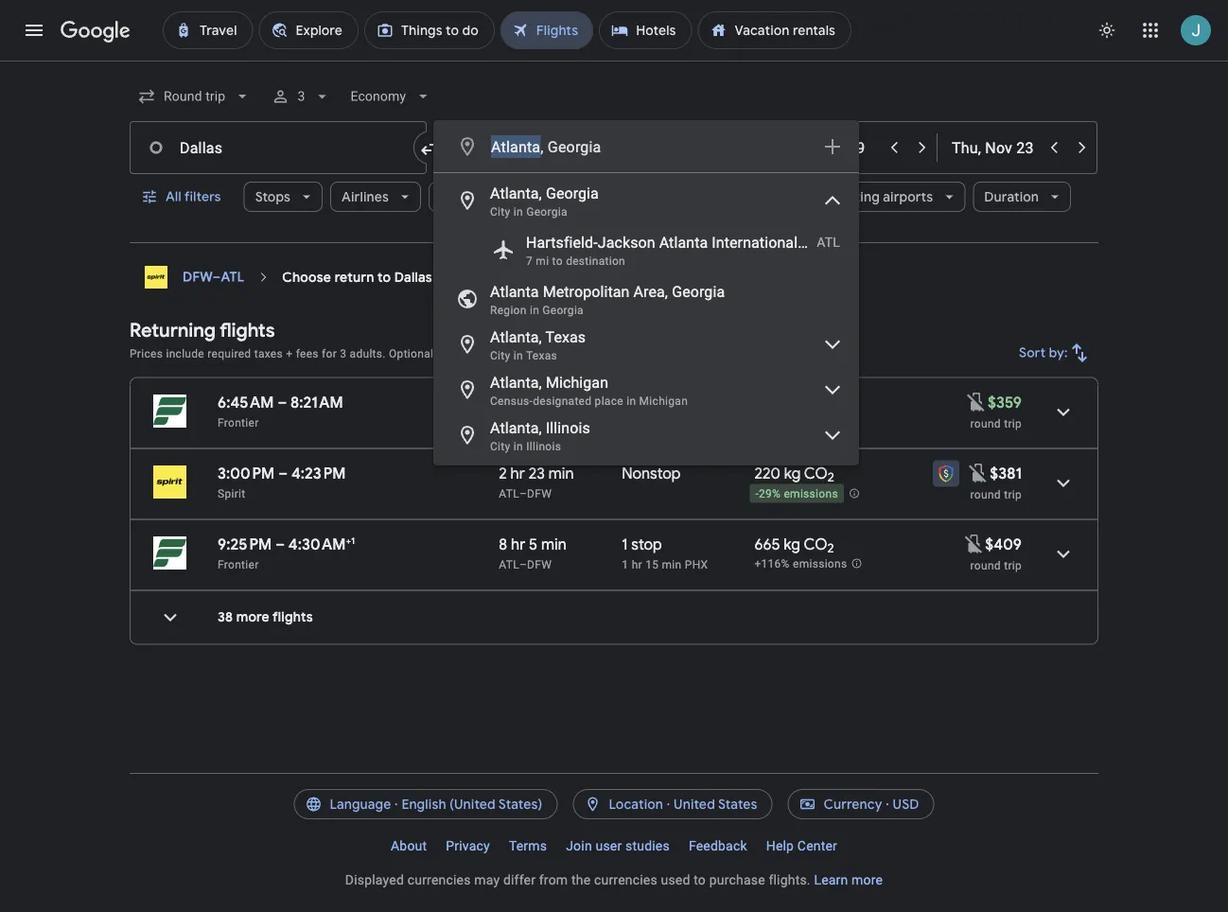 Task type: vqa. For each thing, say whether or not it's contained in the screenshot.
· in the cafe · floor 1 closed ⋅ opens 6 am sat
no



Task type: describe. For each thing, give the bounding box(es) containing it.
min for 2 hr 36 min
[[549, 393, 574, 412]]

privacy
[[446, 838, 490, 853]]

the
[[571, 872, 591, 887]]

1 horizontal spatial more
[[852, 872, 883, 887]]

15
[[645, 558, 659, 571]]

+116%
[[754, 557, 790, 571]]

hr inside the 1 stop 1 hr 15 min phx
[[632, 558, 642, 571]]

bags button
[[429, 174, 503, 220]]

duration button
[[973, 174, 1071, 220]]

join user studies
[[566, 838, 670, 853]]

atl up returning flights
[[221, 269, 244, 286]]

381 US dollars text field
[[990, 464, 1022, 483]]

displayed
[[345, 872, 404, 887]]

hr for 36
[[511, 393, 525, 412]]

city for atlanta, georgia
[[490, 205, 510, 219]]

sort
[[1019, 344, 1046, 361]]

kg for 220
[[784, 464, 801, 483]]

Departure time: 3:00 PM. text field
[[218, 464, 275, 483]]

(united
[[450, 796, 496, 813]]

join user studies link
[[557, 831, 679, 861]]

atlanta, for atlanta, texas
[[490, 328, 542, 346]]

$359
[[988, 393, 1022, 412]]

optional
[[389, 347, 434, 360]]

currency
[[824, 796, 882, 813]]

differ
[[503, 872, 536, 887]]

language
[[330, 796, 391, 813]]

2 inside the 2 hr 23 min atl – dfw
[[499, 464, 507, 483]]

georgia down '‌, georgia'
[[546, 184, 599, 202]]

8
[[499, 535, 507, 554]]

in inside atlanta metropolitan area, georgia region in georgia
[[530, 304, 539, 317]]

charges
[[437, 347, 479, 360]]

665
[[754, 535, 780, 554]]

2 hr 23 min atl – dfw
[[499, 464, 574, 500]]

1 vertical spatial may
[[474, 872, 500, 887]]

atl for 2 hr 23 min
[[499, 487, 519, 500]]

hartsfield-
[[526, 233, 598, 251]]

dfw up returning flights
[[183, 269, 213, 286]]

min for 8 hr 5 min
[[541, 535, 567, 554]]

georgia up hartsfield-
[[526, 205, 567, 219]]

returning flights main content
[[130, 258, 1098, 660]]

1 vertical spatial this price for this flight doesn't include overhead bin access. if you need a carry-on bag, use the bags filter to update prices. image
[[967, 461, 990, 484]]

airlines
[[342, 188, 389, 205]]

all filters button
[[130, 174, 236, 220]]

jackson
[[598, 233, 655, 251]]

mi
[[536, 255, 549, 268]]

1 currencies from the left
[[408, 872, 471, 887]]

atlanta inside atlanta metropolitan area, georgia region in georgia
[[490, 282, 539, 300]]

area,
[[634, 282, 668, 300]]

atl for 8 hr 5 min
[[499, 558, 519, 571]]

min for 2 hr 23 min
[[548, 464, 574, 483]]

kg co -24% emissions
[[755, 393, 838, 430]]

$409
[[985, 535, 1022, 554]]

hr for 23
[[511, 464, 525, 483]]

airports
[[883, 188, 933, 205]]

220 kg co 2
[[754, 464, 834, 486]]

6:45 am – 8:21 am frontier
[[218, 393, 343, 429]]

metropolitan
[[543, 282, 630, 300]]

5
[[529, 535, 538, 554]]

3 button
[[263, 74, 339, 119]]

round trip for $409
[[970, 559, 1022, 572]]

duration
[[984, 188, 1039, 205]]

2 round from the top
[[970, 488, 1001, 501]]

stops
[[255, 188, 291, 205]]

atlanta, illinois option
[[433, 413, 859, 458]]

9:25 pm – 4:30 am + 1
[[218, 535, 355, 554]]

to for mi
[[552, 255, 563, 268]]

city for atlanta, texas
[[490, 349, 510, 362]]

2 inside 2 hr 36 min atl – dfw
[[499, 393, 507, 412]]

‌,
[[541, 138, 544, 156]]

in inside atlanta, michigan census-designated place in michigan
[[627, 395, 636, 408]]

1 inside 9:25 pm – 4:30 am + 1
[[351, 535, 355, 546]]

atl for 2 hr 36 min
[[499, 416, 519, 429]]

returning
[[130, 318, 216, 342]]

2 inside 220 kg co 2
[[828, 469, 834, 486]]

taxes
[[254, 347, 283, 360]]

for
[[322, 347, 337, 360]]

place
[[595, 395, 623, 408]]

learn
[[814, 872, 848, 887]]

airport
[[802, 233, 848, 251]]

toggle nearby airports for atlanta, illinois image
[[821, 424, 844, 447]]

– inside 6:45 am – 8:21 am frontier
[[278, 393, 287, 412]]

Arrival time: 4:23 PM. text field
[[291, 464, 346, 483]]

atlanta, for atlanta, georgia
[[490, 184, 542, 202]]

include
[[166, 347, 204, 360]]

atl inside option
[[817, 234, 840, 250]]

help center
[[766, 838, 837, 853]]

united states
[[674, 796, 757, 813]]

3 inside returning flights main content
[[340, 347, 347, 360]]

– up returning flights
[[213, 269, 221, 286]]

atlanta, georgia option
[[433, 178, 859, 223]]

none search field containing ‌, georgia
[[130, 74, 1098, 466]]

+116% emissions
[[754, 557, 847, 571]]

in for illinois
[[514, 440, 523, 453]]

23
[[529, 464, 545, 483]]

flights.
[[769, 872, 811, 887]]

2 round trip from the top
[[970, 488, 1022, 501]]

in for texas
[[514, 349, 523, 362]]

times
[[605, 188, 642, 205]]

1 down 1 stop flight. element on the right of the page
[[622, 558, 629, 571]]

apply.
[[579, 347, 610, 360]]

2 vertical spatial emissions
[[793, 557, 847, 571]]

2 frontier from the top
[[218, 558, 259, 571]]

0 vertical spatial illinois
[[546, 419, 590, 437]]

hartsfield-jackson atlanta international airport (atl) option
[[433, 223, 859, 276]]

Departure text field
[[792, 122, 879, 173]]

nonstop for 2 hr 23 min
[[622, 464, 681, 483]]

toggle nearby airports for atlanta, michigan image
[[821, 378, 844, 401]]

7 mi to destination
[[526, 255, 625, 268]]

– right "9:25 pm"
[[275, 535, 285, 554]]

leaves hartsfield-jackson atlanta international airport at 9:25 pm on thursday, november 23 and arrives at dallas/fort worth international airport at 4:30 am on friday, november 24. element
[[218, 535, 355, 554]]

7
[[526, 255, 533, 268]]

1 vertical spatial texas
[[526, 349, 557, 362]]

destination, select multiple airports image
[[821, 135, 844, 158]]

atlanta metropolitan area, georgia option
[[433, 276, 859, 322]]

returning flights
[[130, 318, 275, 342]]

this price for this flight doesn't include overhead bin access. if you need a carry-on bag, use the bags filter to update prices. image for $409
[[963, 532, 985, 555]]

1 horizontal spatial michigan
[[639, 395, 688, 408]]

emissions inside kg co -24% emissions
[[784, 416, 838, 430]]

return
[[335, 269, 374, 286]]

connecting
[[806, 188, 880, 205]]

round trip for $359
[[970, 417, 1022, 430]]

choose return to dallas
[[282, 269, 432, 286]]

0 vertical spatial michigan
[[546, 373, 608, 391]]

dfw – atl
[[183, 269, 244, 286]]

atlanta, texas option
[[433, 322, 859, 367]]

co for 220
[[804, 464, 828, 483]]

-29% emissions
[[755, 487, 838, 501]]

8 hr 5 min atl – dfw
[[499, 535, 567, 571]]

3:00 pm – 4:23 pm spirit
[[218, 464, 346, 500]]

min inside the 1 stop 1 hr 15 min phx
[[662, 558, 682, 571]]

airlines button
[[330, 174, 421, 220]]

– inside 2 hr 36 min atl – dfw
[[519, 416, 527, 429]]

0 vertical spatial flights
[[220, 318, 275, 342]]

359 US dollars text field
[[988, 393, 1022, 412]]

states
[[718, 796, 757, 813]]

0 horizontal spatial +
[[286, 347, 293, 360]]

24%
[[759, 416, 781, 430]]

flight details. leaves hartsfield-jackson atlanta international airport at 6:45 am on thursday, november 23 and arrives at dallas/fort worth international airport at 8:21 am on thursday, november 23. image
[[1041, 389, 1086, 435]]

leaves hartsfield-jackson atlanta international airport at 6:45 am on thursday, november 23 and arrives at dallas/fort worth international airport at 8:21 am on thursday, november 23. element
[[218, 393, 343, 412]]

total duration 8 hr 5 min. element
[[499, 535, 622, 557]]



Task type: locate. For each thing, give the bounding box(es) containing it.
atl inside the 2 hr 23 min atl – dfw
[[499, 487, 519, 500]]

round trip down $359
[[970, 417, 1022, 430]]

texas up apply.
[[546, 328, 586, 346]]

1 city from the top
[[490, 205, 510, 219]]

3 round trip from the top
[[970, 559, 1022, 572]]

round down $359 text box
[[970, 417, 1001, 430]]

all
[[166, 188, 181, 205]]

spirit
[[218, 487, 245, 500]]

dfw inside 8 hr 5 min atl – dfw
[[527, 558, 552, 571]]

fees left for
[[296, 347, 319, 360]]

1 vertical spatial -
[[755, 487, 759, 501]]

1 vertical spatial nonstop flight. element
[[622, 464, 681, 486]]

2 inside 665 kg co 2
[[827, 540, 834, 557]]

co up +116% emissions
[[804, 535, 827, 554]]

atlanta, illinois city in illinois
[[490, 419, 590, 453]]

–
[[213, 269, 221, 286], [278, 393, 287, 412], [519, 416, 527, 429], [278, 464, 288, 483], [519, 487, 527, 500], [275, 535, 285, 554], [519, 558, 527, 571]]

atl up 8
[[499, 487, 519, 500]]

displayed currencies may differ from the currencies used to purchase flights. learn more
[[345, 872, 883, 887]]

1 round from the top
[[970, 417, 1001, 430]]

Return text field
[[952, 122, 1039, 173]]

round for $409
[[970, 559, 1001, 572]]

2 vertical spatial trip
[[1004, 559, 1022, 572]]

toggle nearby airports for atlanta, georgia image
[[821, 189, 844, 212]]

hr right 8
[[511, 535, 525, 554]]

atl inside 2 hr 36 min atl – dfw
[[499, 416, 519, 429]]

to right mi on the left top of the page
[[552, 255, 563, 268]]

1 vertical spatial atlanta
[[490, 282, 539, 300]]

from
[[539, 872, 568, 887]]

3 round from the top
[[970, 559, 1001, 572]]

nonstop up the 'atlanta, illinois' option
[[622, 393, 681, 412]]

dfw down 23
[[527, 487, 552, 500]]

dfw
[[183, 269, 213, 286], [527, 416, 552, 429], [527, 487, 552, 500], [527, 558, 552, 571]]

0 horizontal spatial more
[[236, 609, 269, 626]]

more right 38
[[236, 609, 269, 626]]

co for 665
[[804, 535, 827, 554]]

0 vertical spatial co
[[803, 393, 826, 412]]

layover (1 of 1) is a 1 hr 15 min layover at phoenix sky harbor international airport in phoenix. element
[[622, 557, 745, 572]]

0 vertical spatial round
[[970, 417, 1001, 430]]

nonstop flight. element
[[622, 393, 681, 415], [622, 464, 681, 486]]

kg inside kg co -24% emissions
[[783, 393, 799, 412]]

georgia right ‌, at the top left
[[548, 138, 601, 156]]

1 vertical spatial frontier
[[218, 558, 259, 571]]

1 vertical spatial kg
[[784, 464, 801, 483]]

‌, georgia
[[541, 138, 601, 156]]

Arrival time: 4:30 AM on  Friday, November 24. text field
[[288, 535, 355, 554]]

1 round trip from the top
[[970, 417, 1022, 430]]

-
[[755, 416, 759, 430], [755, 487, 759, 501]]

dfw inside the 2 hr 23 min atl – dfw
[[527, 487, 552, 500]]

atlanta, texas city in texas
[[490, 328, 586, 362]]

1 horizontal spatial to
[[552, 255, 563, 268]]

2 nonstop from the top
[[622, 464, 681, 483]]

more inside returning flights main content
[[236, 609, 269, 626]]

to left dallas
[[378, 269, 391, 286]]

international
[[712, 233, 798, 251]]

hr left 23
[[511, 464, 525, 483]]

1
[[351, 535, 355, 546], [622, 535, 628, 554], [622, 558, 629, 571]]

total duration 2 hr 23 min. element
[[499, 464, 622, 486]]

2 hr 36 min atl – dfw
[[499, 393, 574, 429]]

1 vertical spatial more
[[852, 872, 883, 887]]

change appearance image
[[1084, 8, 1130, 53]]

1 horizontal spatial fees
[[528, 347, 551, 360]]

trip down $381
[[1004, 488, 1022, 501]]

round for $359
[[970, 417, 1001, 430]]

38 more flights image
[[148, 595, 193, 640]]

atlanta, for atlanta, illinois
[[490, 419, 542, 437]]

trip down $359
[[1004, 417, 1022, 430]]

kg for 665
[[784, 535, 800, 554]]

may left apply.
[[554, 347, 576, 360]]

- inside kg co -24% emissions
[[755, 416, 759, 430]]

hr left 15
[[632, 558, 642, 571]]

1 vertical spatial city
[[490, 349, 510, 362]]

user
[[596, 838, 622, 853]]

dfw down "5"
[[527, 558, 552, 571]]

1 horizontal spatial +
[[346, 535, 351, 546]]

– inside 8 hr 5 min atl – dfw
[[519, 558, 527, 571]]

co up the toggle nearby airports for atlanta, illinois image
[[803, 393, 826, 412]]

emissions down 220 kg co 2
[[784, 487, 838, 501]]

atl down census-
[[499, 416, 519, 429]]

38 more flights
[[218, 609, 313, 626]]

0 vertical spatial 3
[[297, 88, 305, 104]]

trip for $409
[[1004, 559, 1022, 572]]

dfw down 36
[[527, 416, 552, 429]]

1 - from the top
[[755, 416, 759, 430]]

0 vertical spatial emissions
[[784, 416, 838, 430]]

1 vertical spatial to
[[378, 269, 391, 286]]

may
[[554, 347, 576, 360], [474, 872, 500, 887]]

220
[[754, 464, 780, 483]]

atlanta metropolitan area, georgia region in georgia
[[490, 282, 725, 317]]

2 - from the top
[[755, 487, 759, 501]]

nonstop for 2 hr 36 min
[[622, 393, 681, 412]]

4 atlanta, from the top
[[490, 419, 542, 437]]

choose
[[282, 269, 331, 286]]

round trip down $381
[[970, 488, 1022, 501]]

0 horizontal spatial fees
[[296, 347, 319, 360]]

atlanta, down census-
[[490, 419, 542, 437]]

city right "charges"
[[490, 349, 510, 362]]

this price for this flight doesn't include overhead bin access. if you need a carry-on bag, use the bags filter to update prices. image
[[965, 391, 988, 413], [967, 461, 990, 484], [963, 532, 985, 555]]

Departure time: 6:45 AM. text field
[[218, 393, 274, 412]]

min inside the 2 hr 23 min atl – dfw
[[548, 464, 574, 483]]

0 vertical spatial more
[[236, 609, 269, 626]]

region
[[490, 304, 527, 317]]

3 inside popup button
[[297, 88, 305, 104]]

dallas
[[394, 269, 432, 286]]

filters
[[184, 188, 221, 205]]

currencies down 'join user studies' link
[[594, 872, 657, 887]]

in inside atlanta, texas city in texas
[[514, 349, 523, 362]]

0 vertical spatial +
[[286, 347, 293, 360]]

2 currencies from the left
[[594, 872, 657, 887]]

illinois
[[546, 419, 590, 437], [526, 440, 561, 453]]

1 vertical spatial emissions
[[784, 487, 838, 501]]

1 horizontal spatial 3
[[340, 347, 347, 360]]

usd
[[893, 796, 919, 813]]

round trip down $409 at right
[[970, 559, 1022, 572]]

atlanta, inside atlanta, illinois city in illinois
[[490, 419, 542, 437]]

enter your destination dialog
[[433, 120, 859, 466]]

sort by: button
[[1012, 330, 1098, 376]]

center
[[797, 838, 837, 853]]

– down census-
[[519, 416, 527, 429]]

round down $409 at right
[[970, 559, 1001, 572]]

prices include required taxes + fees for 3 adults. optional charges and bag fees may apply.
[[130, 347, 610, 360]]

dfw inside 2 hr 36 min atl – dfw
[[527, 416, 552, 429]]

3:00 pm
[[218, 464, 275, 483]]

1 vertical spatial illinois
[[526, 440, 561, 453]]

price
[[522, 188, 554, 205]]

0 vertical spatial may
[[554, 347, 576, 360]]

swap origin and destination. image
[[419, 136, 442, 159]]

leaves hartsfield-jackson atlanta international airport at 3:00 pm on thursday, november 23 and arrives at dallas/fort worth international airport at 4:23 pm on thursday, november 23. element
[[218, 464, 346, 483]]

frontier inside 6:45 am – 8:21 am frontier
[[218, 416, 259, 429]]

city left price
[[490, 205, 510, 219]]

1 nonstop flight. element from the top
[[622, 393, 681, 415]]

1 stop flight. element
[[622, 535, 662, 557]]

round trip
[[970, 417, 1022, 430], [970, 488, 1022, 501], [970, 559, 1022, 572]]

Departure time: 9:25 PM. text field
[[218, 535, 272, 554]]

atlanta, georgia city in georgia
[[490, 184, 599, 219]]

list box containing atlanta, georgia
[[433, 173, 859, 466]]

to
[[552, 255, 563, 268], [378, 269, 391, 286], [694, 872, 706, 887]]

hr left 36
[[511, 393, 525, 412]]

kg up +116% emissions
[[784, 535, 800, 554]]

more right learn
[[852, 872, 883, 887]]

prices
[[130, 347, 163, 360]]

409 US dollars text field
[[985, 535, 1022, 554]]

atlanta, michigan census-designated place in michigan
[[490, 373, 688, 408]]

0 vertical spatial nonstop flight. element
[[622, 393, 681, 415]]

may left differ on the left bottom of the page
[[474, 872, 500, 887]]

– down total duration 2 hr 23 min. element
[[519, 487, 527, 500]]

2 trip from the top
[[1004, 488, 1022, 501]]

– left 4:23 pm
[[278, 464, 288, 483]]

atlanta, inside atlanta, texas city in texas
[[490, 328, 542, 346]]

emissions down toggle nearby airports for atlanta, michigan icon
[[784, 416, 838, 430]]

min inside 2 hr 36 min atl – dfw
[[549, 393, 574, 412]]

georgia right area,
[[672, 282, 725, 300]]

illinois up 23
[[526, 440, 561, 453]]

atl down 8
[[499, 558, 519, 571]]

may inside returning flights main content
[[554, 347, 576, 360]]

0 vertical spatial city
[[490, 205, 510, 219]]

0 vertical spatial trip
[[1004, 417, 1022, 430]]

to inside hartsfield-jackson atlanta international airport (atl) option
[[552, 255, 563, 268]]

learn more link
[[814, 872, 883, 887]]

trip for $359
[[1004, 417, 1022, 430]]

3 atlanta, from the top
[[490, 373, 542, 391]]

main menu image
[[23, 19, 45, 42]]

2 vertical spatial round
[[970, 559, 1001, 572]]

purchase
[[709, 872, 765, 887]]

atlanta down atlanta, georgia option
[[659, 233, 708, 251]]

in inside atlanta, illinois city in illinois
[[514, 440, 523, 453]]

flights up 'required'
[[220, 318, 275, 342]]

michigan up the 'atlanta, illinois' option
[[639, 395, 688, 408]]

2 vertical spatial co
[[804, 535, 827, 554]]

1 left stop on the bottom of the page
[[622, 535, 628, 554]]

0 vertical spatial frontier
[[218, 416, 259, 429]]

price button
[[510, 182, 586, 212]]

atlanta, up census-
[[490, 373, 542, 391]]

2 vertical spatial to
[[694, 872, 706, 887]]

0 vertical spatial nonstop
[[622, 393, 681, 412]]

None text field
[[130, 121, 427, 174]]

2 vertical spatial kg
[[784, 535, 800, 554]]

1 vertical spatial co
[[804, 464, 828, 483]]

atlanta up region
[[490, 282, 539, 300]]

city for atlanta, illinois
[[490, 440, 510, 453]]

+ inside 9:25 pm – 4:30 am + 1
[[346, 535, 351, 546]]

feedback
[[689, 838, 747, 853]]

2 left 36
[[499, 393, 507, 412]]

used
[[661, 872, 690, 887]]

co inside 665 kg co 2
[[804, 535, 827, 554]]

connecting airports
[[806, 188, 933, 205]]

trip down $409 at right
[[1004, 559, 1022, 572]]

atlanta, down ‌, at the top left
[[490, 184, 542, 202]]

1 vertical spatial flights
[[272, 609, 313, 626]]

Where else? text field
[[490, 124, 810, 169]]

dfw for 4:23 pm
[[527, 487, 552, 500]]

0 vertical spatial -
[[755, 416, 759, 430]]

city inside atlanta, illinois city in illinois
[[490, 440, 510, 453]]

9:25 pm
[[218, 535, 272, 554]]

hr inside the 2 hr 23 min atl – dfw
[[511, 464, 525, 483]]

1 right the 4:30 am
[[351, 535, 355, 546]]

1 vertical spatial round trip
[[970, 488, 1022, 501]]

city down census-
[[490, 440, 510, 453]]

terms link
[[499, 831, 557, 861]]

29%
[[759, 487, 781, 501]]

2 fees from the left
[[528, 347, 551, 360]]

None field
[[130, 79, 260, 114], [343, 79, 440, 114], [130, 79, 260, 114], [343, 79, 440, 114]]

2 horizontal spatial to
[[694, 872, 706, 887]]

2 city from the top
[[490, 349, 510, 362]]

stops button
[[244, 174, 323, 220]]

flights right 38
[[272, 609, 313, 626]]

38
[[218, 609, 233, 626]]

1 vertical spatial +
[[346, 535, 351, 546]]

min right "5"
[[541, 535, 567, 554]]

total duration 2 hr 36 min. element
[[499, 393, 622, 415]]

0 vertical spatial this price for this flight doesn't include overhead bin access. if you need a carry-on bag, use the bags filter to update prices. image
[[965, 391, 988, 413]]

by:
[[1049, 344, 1068, 361]]

0 horizontal spatial currencies
[[408, 872, 471, 887]]

in for georgia
[[514, 205, 523, 219]]

about link
[[381, 831, 436, 861]]

2 vertical spatial city
[[490, 440, 510, 453]]

2
[[499, 393, 507, 412], [499, 464, 507, 483], [828, 469, 834, 486], [827, 540, 834, 557]]

1 vertical spatial round
[[970, 488, 1001, 501]]

– down total duration 8 hr 5 min. "element"
[[519, 558, 527, 571]]

0 horizontal spatial may
[[474, 872, 500, 887]]

– inside the 3:00 pm – 4:23 pm spirit
[[278, 464, 288, 483]]

0 vertical spatial texas
[[546, 328, 586, 346]]

nonstop flight. element for 2 hr 23 min
[[622, 464, 681, 486]]

co inside kg co -24% emissions
[[803, 393, 826, 412]]

atlanta, inside atlanta, georgia city in georgia
[[490, 184, 542, 202]]

0 horizontal spatial to
[[378, 269, 391, 286]]

all filters
[[166, 188, 221, 205]]

atlanta, michigan option
[[433, 367, 859, 413]]

+
[[286, 347, 293, 360], [346, 535, 351, 546]]

1 horizontal spatial may
[[554, 347, 576, 360]]

emissions down 665 kg co 2
[[793, 557, 847, 571]]

nonstop down the 'atlanta, illinois' option
[[622, 464, 681, 483]]

privacy link
[[436, 831, 499, 861]]

connecting airports button
[[795, 174, 965, 220]]

this price for this flight doesn't include overhead bin access. if you need a carry-on bag, use the bags filter to update prices. image for $359
[[965, 391, 988, 413]]

hr for 5
[[511, 535, 525, 554]]

2 vertical spatial round trip
[[970, 559, 1022, 572]]

0 horizontal spatial michigan
[[546, 373, 608, 391]]

round down $381
[[970, 488, 1001, 501]]

currencies down privacy link
[[408, 872, 471, 887]]

more
[[236, 609, 269, 626], [852, 872, 883, 887]]

2 up -29% emissions
[[828, 469, 834, 486]]

1 vertical spatial trip
[[1004, 488, 1022, 501]]

1 nonstop from the top
[[622, 393, 681, 412]]

4:23 pm
[[291, 464, 346, 483]]

feedback link
[[679, 831, 757, 861]]

0 vertical spatial to
[[552, 255, 563, 268]]

bag
[[505, 347, 525, 360]]

1 horizontal spatial currencies
[[594, 872, 657, 887]]

min right 15
[[662, 558, 682, 571]]

atl down toggle nearby airports for atlanta, georgia icon
[[817, 234, 840, 250]]

michigan up designated
[[546, 373, 608, 391]]

36
[[529, 393, 545, 412]]

1 atlanta, from the top
[[490, 184, 542, 202]]

1 horizontal spatial atlanta
[[659, 233, 708, 251]]

frontier down 6:45 am
[[218, 416, 259, 429]]

0 vertical spatial kg
[[783, 393, 799, 412]]

flight details. leaves hartsfield-jackson atlanta international airport at 9:25 pm on thursday, november 23 and arrives at dallas/fort worth international airport at 4:30 am on friday, november 24. image
[[1041, 531, 1086, 577]]

0 vertical spatial round trip
[[970, 417, 1022, 430]]

min inside 8 hr 5 min atl – dfw
[[541, 535, 567, 554]]

hartsfield-jackson atlanta international airport
[[526, 233, 848, 251]]

– left the arrival time: 8:21 am. text field
[[278, 393, 287, 412]]

- up the 220
[[755, 416, 759, 430]]

0 horizontal spatial 3
[[297, 88, 305, 104]]

nonstop flight. element for 2 hr 36 min
[[622, 393, 681, 415]]

0 horizontal spatial atlanta
[[490, 282, 539, 300]]

required
[[207, 347, 251, 360]]

Arrival time: 8:21 AM. text field
[[291, 393, 343, 412]]

atlanta, for atlanta, michigan
[[490, 373, 542, 391]]

city inside atlanta, georgia city in georgia
[[490, 205, 510, 219]]

None search field
[[130, 74, 1098, 466]]

hr inside 2 hr 36 min atl – dfw
[[511, 393, 525, 412]]

flight details. leaves hartsfield-jackson atlanta international airport at 3:00 pm on thursday, november 23 and arrives at dallas/fort worth international airport at 4:23 pm on thursday, november 23. image
[[1041, 460, 1086, 506]]

kg inside 665 kg co 2
[[784, 535, 800, 554]]

kg up -29% emissions
[[784, 464, 801, 483]]

2 up +116% emissions
[[827, 540, 834, 557]]

stop
[[631, 535, 662, 554]]

united
[[674, 796, 715, 813]]

3 city from the top
[[490, 440, 510, 453]]

3
[[297, 88, 305, 104], [340, 347, 347, 360]]

co inside 220 kg co 2
[[804, 464, 828, 483]]

1 vertical spatial 3
[[340, 347, 347, 360]]

2 vertical spatial this price for this flight doesn't include overhead bin access. if you need a carry-on bag, use the bags filter to update prices. image
[[963, 532, 985, 555]]

dfw for 8:21 am
[[527, 416, 552, 429]]

toggle nearby airports for atlanta, texas image
[[821, 333, 844, 356]]

city inside atlanta, texas city in texas
[[490, 349, 510, 362]]

hr inside 8 hr 5 min atl – dfw
[[511, 535, 525, 554]]

atlanta
[[659, 233, 708, 251], [490, 282, 539, 300]]

nonstop flight. element down atlanta, texas option
[[622, 393, 681, 415]]

2 nonstop flight. element from the top
[[622, 464, 681, 486]]

3 trip from the top
[[1004, 559, 1022, 572]]

bags
[[440, 188, 471, 205]]

1 vertical spatial michigan
[[639, 395, 688, 408]]

min right 23
[[548, 464, 574, 483]]

1 frontier from the top
[[218, 416, 259, 429]]

1 trip from the top
[[1004, 417, 1022, 430]]

texas right bag
[[526, 349, 557, 362]]

english (united states)
[[402, 796, 543, 813]]

help
[[766, 838, 794, 853]]

join
[[566, 838, 592, 853]]

illinois down total duration 2 hr 36 min. element
[[546, 419, 590, 437]]

- down the 220
[[755, 487, 759, 501]]

destination
[[566, 255, 625, 268]]

1 vertical spatial nonstop
[[622, 464, 681, 483]]

dfw for 4:30 am
[[527, 558, 552, 571]]

round
[[970, 417, 1001, 430], [970, 488, 1001, 501], [970, 559, 1001, 572]]

2 atlanta, from the top
[[490, 328, 542, 346]]

kg left toggle nearby airports for atlanta, michigan icon
[[783, 393, 799, 412]]

georgia down 'metropolitan'
[[542, 304, 584, 317]]

– inside the 2 hr 23 min atl – dfw
[[519, 487, 527, 500]]

to for return
[[378, 269, 391, 286]]

atlanta, inside atlanta, michigan census-designated place in michigan
[[490, 373, 542, 391]]

in inside atlanta, georgia city in georgia
[[514, 205, 523, 219]]

atlanta, up bag
[[490, 328, 542, 346]]

co up -29% emissions
[[804, 464, 828, 483]]

min
[[549, 393, 574, 412], [548, 464, 574, 483], [541, 535, 567, 554], [662, 558, 682, 571]]

atl inside 8 hr 5 min atl – dfw
[[499, 558, 519, 571]]

nonstop flight. element down the 'atlanta, illinois' option
[[622, 464, 681, 486]]

fees right bag
[[528, 347, 551, 360]]

currencies
[[408, 872, 471, 887], [594, 872, 657, 887]]

terms
[[509, 838, 547, 853]]

2 left 23
[[499, 464, 507, 483]]

0 vertical spatial atlanta
[[659, 233, 708, 251]]

4:30 am
[[288, 535, 346, 554]]

min right 36
[[549, 393, 574, 412]]

1 fees from the left
[[296, 347, 319, 360]]

kg inside 220 kg co 2
[[784, 464, 801, 483]]

frontier down "9:25 pm"
[[218, 558, 259, 571]]

to inside returning flights main content
[[378, 269, 391, 286]]

to right used
[[694, 872, 706, 887]]

adults.
[[350, 347, 386, 360]]

list box
[[433, 173, 859, 466]]



